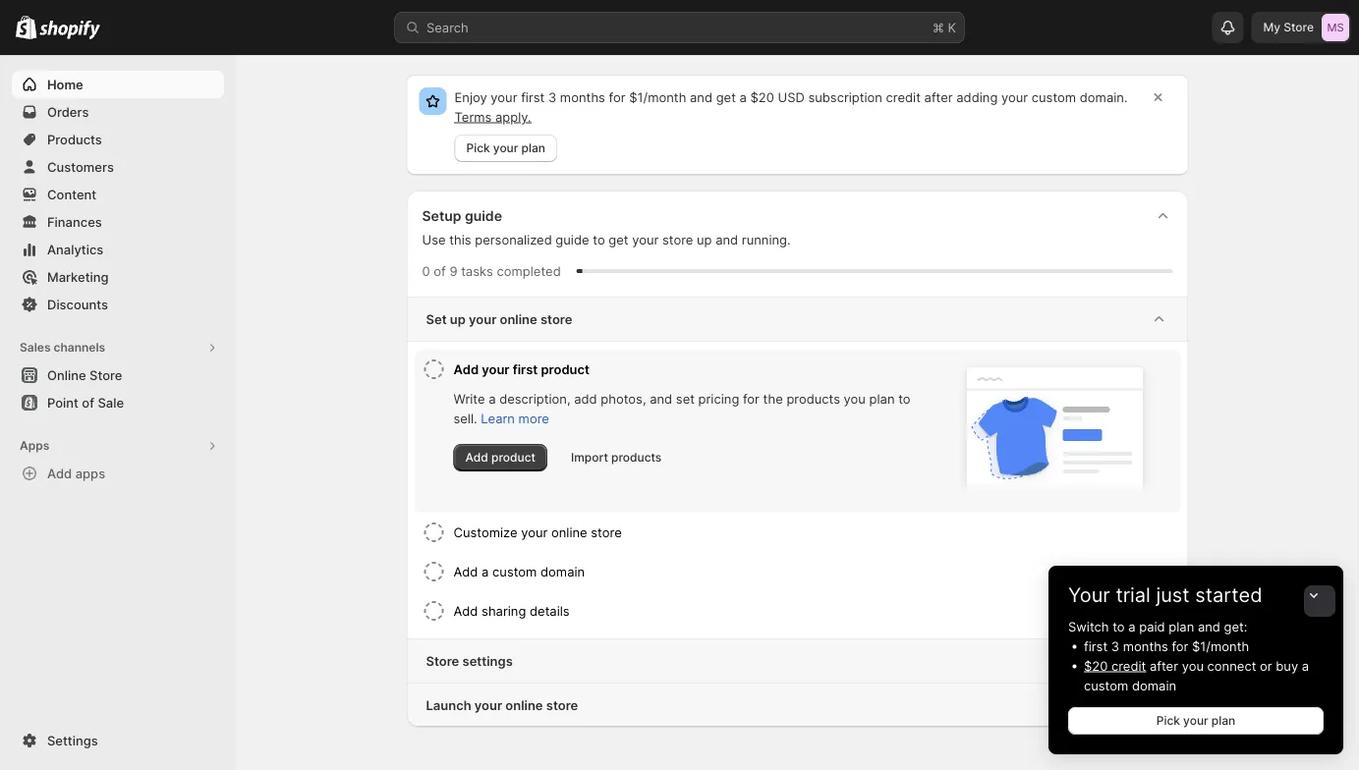 Task type: vqa. For each thing, say whether or not it's contained in the screenshot.
apply. at the left of the page
yes



Task type: locate. For each thing, give the bounding box(es) containing it.
1 vertical spatial guide
[[556, 232, 590, 247]]

first up description,
[[513, 362, 538, 377]]

for inside your trial just started element
[[1172, 639, 1189, 654]]

your trial just started
[[1069, 584, 1263, 608]]

1 vertical spatial get
[[609, 232, 629, 247]]

0 horizontal spatial products
[[612, 451, 662, 465]]

1 horizontal spatial you
[[1182, 659, 1204, 674]]

the
[[764, 391, 783, 407]]

2 vertical spatial for
[[1172, 639, 1189, 654]]

or
[[1260, 659, 1273, 674]]

product
[[541, 362, 590, 377], [492, 451, 536, 465]]

0 horizontal spatial pick your plan link
[[455, 135, 557, 162]]

0 horizontal spatial $20
[[751, 89, 775, 105]]

1 vertical spatial for
[[743, 391, 760, 407]]

1 vertical spatial custom
[[493, 564, 537, 580]]

online up add a custom domain
[[552, 525, 588, 540]]

completed
[[497, 263, 561, 279]]

pick
[[467, 141, 490, 155], [1157, 714, 1181, 729]]

channels
[[54, 341, 105, 355]]

of left sale
[[82, 395, 94, 410]]

0 vertical spatial months
[[560, 89, 606, 105]]

3 inside enjoy your first 3 months for $1/month and get a $20 usd subscription credit after adding your custom domain. terms apply.
[[549, 89, 557, 105]]

1 horizontal spatial store
[[426, 654, 459, 669]]

up left "running."
[[697, 232, 712, 247]]

pick for pick your plan "link" inside the your trial just started element
[[1157, 714, 1181, 729]]

1 vertical spatial pick your plan
[[1157, 714, 1236, 729]]

add a custom domain
[[454, 564, 585, 580]]

1 horizontal spatial get
[[716, 89, 736, 105]]

product up add
[[541, 362, 590, 377]]

$20 left usd
[[751, 89, 775, 105]]

and left usd
[[690, 89, 713, 105]]

1 vertical spatial domain
[[1133, 678, 1177, 694]]

0 horizontal spatial for
[[609, 89, 626, 105]]

to
[[593, 232, 605, 247], [899, 391, 911, 407], [1113, 619, 1125, 635]]

1 horizontal spatial pick your plan link
[[1069, 708, 1324, 735]]

after left adding
[[925, 89, 953, 105]]

0 vertical spatial domain
[[541, 564, 585, 580]]

pick your plan
[[467, 141, 546, 155], [1157, 714, 1236, 729]]

up inside dropdown button
[[450, 312, 466, 327]]

$20
[[751, 89, 775, 105], [1084, 659, 1108, 674]]

custom
[[1032, 89, 1077, 105], [493, 564, 537, 580], [1084, 678, 1129, 694]]

first inside your trial just started element
[[1084, 639, 1108, 654]]

add inside button
[[47, 466, 72, 481]]

add sharing details button
[[454, 592, 1173, 631]]

2 horizontal spatial custom
[[1084, 678, 1129, 694]]

store for my store
[[1284, 20, 1315, 34]]

add sharing details
[[454, 604, 570, 619]]

0 horizontal spatial $1/month
[[629, 89, 687, 105]]

of for 9
[[434, 263, 446, 279]]

1 vertical spatial up
[[450, 312, 466, 327]]

0
[[422, 263, 430, 279]]

products link
[[12, 126, 224, 153]]

apps
[[75, 466, 105, 481]]

after down first 3 months for $1/month on the bottom of the page
[[1150, 659, 1179, 674]]

store down details
[[546, 698, 578, 713]]

details
[[530, 604, 570, 619]]

0 vertical spatial pick
[[467, 141, 490, 155]]

and left the set
[[650, 391, 673, 407]]

1 vertical spatial of
[[82, 395, 94, 410]]

1 vertical spatial 3
[[1112, 639, 1120, 654]]

months
[[560, 89, 606, 105], [1124, 639, 1169, 654]]

1 horizontal spatial custom
[[1032, 89, 1077, 105]]

custom down $20 credit link
[[1084, 678, 1129, 694]]

store inside "link"
[[90, 368, 122, 383]]

usd
[[778, 89, 805, 105]]

marketing link
[[12, 263, 224, 291]]

0 horizontal spatial pick your plan
[[467, 141, 546, 155]]

1 vertical spatial pick your plan link
[[1069, 708, 1324, 735]]

setup
[[422, 208, 462, 225]]

paid
[[1140, 619, 1166, 635]]

up right set
[[450, 312, 466, 327]]

product down learn more link
[[492, 451, 536, 465]]

custom inside after you connect or buy a custom domain
[[1084, 678, 1129, 694]]

1 horizontal spatial domain
[[1133, 678, 1177, 694]]

guide up this
[[465, 208, 502, 225]]

store
[[663, 232, 693, 247], [541, 312, 573, 327], [591, 525, 622, 540], [546, 698, 578, 713]]

sales channels
[[20, 341, 105, 355]]

a left paid on the bottom of the page
[[1129, 619, 1136, 635]]

pick your plan for pick your plan "link" inside the your trial just started element
[[1157, 714, 1236, 729]]

store settings
[[426, 654, 513, 669]]

0 horizontal spatial after
[[925, 89, 953, 105]]

0 vertical spatial after
[[925, 89, 953, 105]]

0 horizontal spatial up
[[450, 312, 466, 327]]

store left "running."
[[663, 232, 693, 247]]

store
[[1284, 20, 1315, 34], [90, 368, 122, 383], [426, 654, 459, 669]]

0 horizontal spatial guide
[[465, 208, 502, 225]]

store up launch
[[426, 654, 459, 669]]

set up your online store button
[[407, 298, 1189, 341]]

sell.
[[454, 411, 477, 426]]

0 horizontal spatial of
[[82, 395, 94, 410]]

0 vertical spatial you
[[844, 391, 866, 407]]

description,
[[500, 391, 571, 407]]

0 vertical spatial product
[[541, 362, 590, 377]]

credit down first 3 months for $1/month on the bottom of the page
[[1112, 659, 1147, 674]]

a inside after you connect or buy a custom domain
[[1303, 659, 1310, 674]]

months inside enjoy your first 3 months for $1/month and get a $20 usd subscription credit after adding your custom domain. terms apply.
[[560, 89, 606, 105]]

0 horizontal spatial credit
[[886, 89, 921, 105]]

0 horizontal spatial get
[[609, 232, 629, 247]]

pick your plan inside your trial just started element
[[1157, 714, 1236, 729]]

learn more link
[[481, 411, 549, 426]]

running.
[[742, 232, 791, 247]]

online
[[47, 368, 86, 383]]

credit
[[886, 89, 921, 105], [1112, 659, 1147, 674]]

1 vertical spatial $1/month
[[1193, 639, 1250, 654]]

0 horizontal spatial months
[[560, 89, 606, 105]]

custom left domain.
[[1032, 89, 1077, 105]]

2 horizontal spatial for
[[1172, 639, 1189, 654]]

credit right 'subscription'
[[886, 89, 921, 105]]

point of sale button
[[0, 389, 236, 417]]

1 horizontal spatial $1/month
[[1193, 639, 1250, 654]]

plan
[[522, 141, 546, 155], [870, 391, 895, 407], [1169, 619, 1195, 635], [1212, 714, 1236, 729]]

2 vertical spatial to
[[1113, 619, 1125, 635]]

0 vertical spatial products
[[787, 391, 841, 407]]

9
[[450, 263, 458, 279]]

1 vertical spatial credit
[[1112, 659, 1147, 674]]

months inside your trial just started element
[[1124, 639, 1169, 654]]

photos,
[[601, 391, 646, 407]]

terms
[[455, 109, 492, 124]]

domain inside add a custom domain dropdown button
[[541, 564, 585, 580]]

3 up $20 credit link
[[1112, 639, 1120, 654]]

2 horizontal spatial to
[[1113, 619, 1125, 635]]

get:
[[1225, 619, 1248, 635]]

store right my
[[1284, 20, 1315, 34]]

your
[[1069, 584, 1111, 608]]

you right the
[[844, 391, 866, 407]]

and left get:
[[1198, 619, 1221, 635]]

store up sale
[[90, 368, 122, 383]]

0 vertical spatial pick your plan
[[467, 141, 546, 155]]

online for launch your online store
[[506, 698, 543, 713]]

use
[[422, 232, 446, 247]]

of
[[434, 263, 446, 279], [82, 395, 94, 410]]

1 horizontal spatial credit
[[1112, 659, 1147, 674]]

2 vertical spatial custom
[[1084, 678, 1129, 694]]

0 vertical spatial credit
[[886, 89, 921, 105]]

customize
[[454, 525, 518, 540]]

0 vertical spatial first
[[521, 89, 545, 105]]

custom up add sharing details
[[493, 564, 537, 580]]

and left "running."
[[716, 232, 739, 247]]

1 horizontal spatial up
[[697, 232, 712, 247]]

pick your plan link
[[455, 135, 557, 162], [1069, 708, 1324, 735]]

1 horizontal spatial months
[[1124, 639, 1169, 654]]

set
[[676, 391, 695, 407]]

1 vertical spatial products
[[612, 451, 662, 465]]

2 vertical spatial store
[[426, 654, 459, 669]]

pick your plan link down after you connect or buy a custom domain
[[1069, 708, 1324, 735]]

1 vertical spatial months
[[1124, 639, 1169, 654]]

pick your plan down apply.
[[467, 141, 546, 155]]

online down completed
[[500, 312, 538, 327]]

3 right enjoy
[[549, 89, 557, 105]]

products right import
[[612, 451, 662, 465]]

0 horizontal spatial domain
[[541, 564, 585, 580]]

0 horizontal spatial pick
[[467, 141, 490, 155]]

0 vertical spatial of
[[434, 263, 446, 279]]

pick down after you connect or buy a custom domain
[[1157, 714, 1181, 729]]

0 vertical spatial store
[[1284, 20, 1315, 34]]

a up learn
[[489, 391, 496, 407]]

store inside dropdown button
[[426, 654, 459, 669]]

0 vertical spatial 3
[[549, 89, 557, 105]]

products right the
[[787, 391, 841, 407]]

2 horizontal spatial store
[[1284, 20, 1315, 34]]

1 horizontal spatial after
[[1150, 659, 1179, 674]]

add left apps
[[47, 466, 72, 481]]

trial
[[1116, 584, 1151, 608]]

add right mark add sharing details as done 'image'
[[454, 604, 478, 619]]

more
[[519, 411, 549, 426]]

shopify image
[[16, 15, 37, 39], [40, 20, 101, 40]]

for inside write a description, add photos, and set pricing for the products you plan to sell.
[[743, 391, 760, 407]]

domain
[[541, 564, 585, 580], [1133, 678, 1177, 694]]

1 vertical spatial after
[[1150, 659, 1179, 674]]

online down settings
[[506, 698, 543, 713]]

1 vertical spatial store
[[90, 368, 122, 383]]

1 horizontal spatial $20
[[1084, 659, 1108, 674]]

sharing
[[482, 604, 526, 619]]

1 vertical spatial you
[[1182, 659, 1204, 674]]

0 horizontal spatial store
[[90, 368, 122, 383]]

your
[[491, 89, 518, 105], [1002, 89, 1029, 105], [493, 141, 519, 155], [632, 232, 659, 247], [469, 312, 497, 327], [482, 362, 510, 377], [521, 525, 548, 540], [475, 698, 502, 713], [1184, 714, 1209, 729]]

get
[[716, 89, 736, 105], [609, 232, 629, 247]]

and inside enjoy your first 3 months for $1/month and get a $20 usd subscription credit after adding your custom domain. terms apply.
[[690, 89, 713, 105]]

1 horizontal spatial 3
[[1112, 639, 1120, 654]]

first down switch
[[1084, 639, 1108, 654]]

pick for pick your plan "link" to the top
[[467, 141, 490, 155]]

add down sell.
[[466, 451, 488, 465]]

1 vertical spatial to
[[899, 391, 911, 407]]

0 vertical spatial custom
[[1032, 89, 1077, 105]]

of inside button
[[82, 395, 94, 410]]

a inside write a description, add photos, and set pricing for the products you plan to sell.
[[489, 391, 496, 407]]

for
[[609, 89, 626, 105], [743, 391, 760, 407], [1172, 639, 1189, 654]]

3
[[549, 89, 557, 105], [1112, 639, 1120, 654]]

a down customize
[[482, 564, 489, 580]]

1 horizontal spatial pick
[[1157, 714, 1181, 729]]

a right buy at the bottom right of page
[[1303, 659, 1310, 674]]

first
[[521, 89, 545, 105], [513, 362, 538, 377], [1084, 639, 1108, 654]]

get inside enjoy your first 3 months for $1/month and get a $20 usd subscription credit after adding your custom domain. terms apply.
[[716, 89, 736, 105]]

pick inside your trial just started element
[[1157, 714, 1181, 729]]

2 vertical spatial online
[[506, 698, 543, 713]]

point of sale
[[47, 395, 124, 410]]

first inside enjoy your first 3 months for $1/month and get a $20 usd subscription credit after adding your custom domain. terms apply.
[[521, 89, 545, 105]]

1 horizontal spatial product
[[541, 362, 590, 377]]

domain down first 3 months for $1/month on the bottom of the page
[[1133, 678, 1177, 694]]

0 vertical spatial get
[[716, 89, 736, 105]]

you inside after you connect or buy a custom domain
[[1182, 659, 1204, 674]]

pick down terms
[[467, 141, 490, 155]]

a left usd
[[740, 89, 747, 105]]

1 horizontal spatial of
[[434, 263, 446, 279]]

first up apply.
[[521, 89, 545, 105]]

0 vertical spatial $20
[[751, 89, 775, 105]]

0 vertical spatial to
[[593, 232, 605, 247]]

add right mark add a custom domain as done icon
[[454, 564, 478, 580]]

add for add sharing details
[[454, 604, 478, 619]]

0 horizontal spatial custom
[[493, 564, 537, 580]]

0 horizontal spatial to
[[593, 232, 605, 247]]

apps button
[[12, 433, 224, 460]]

⌘
[[933, 20, 945, 35]]

first for product
[[513, 362, 538, 377]]

pick your plan link down apply.
[[455, 135, 557, 162]]

pick your plan down after you connect or buy a custom domain
[[1157, 714, 1236, 729]]

you down first 3 months for $1/month on the bottom of the page
[[1182, 659, 1204, 674]]

1 horizontal spatial to
[[899, 391, 911, 407]]

a inside enjoy your first 3 months for $1/month and get a $20 usd subscription credit after adding your custom domain. terms apply.
[[740, 89, 747, 105]]

1 horizontal spatial pick your plan
[[1157, 714, 1236, 729]]

mark add sharing details as done image
[[422, 600, 446, 623]]

2 vertical spatial first
[[1084, 639, 1108, 654]]

after you connect or buy a custom domain
[[1084, 659, 1310, 694]]

1 vertical spatial $20
[[1084, 659, 1108, 674]]

add
[[454, 362, 479, 377], [466, 451, 488, 465], [47, 466, 72, 481], [454, 564, 478, 580], [454, 604, 478, 619]]

add up write
[[454, 362, 479, 377]]

guide up completed
[[556, 232, 590, 247]]

of left 9
[[434, 263, 446, 279]]

1 horizontal spatial guide
[[556, 232, 590, 247]]

0 vertical spatial $1/month
[[629, 89, 687, 105]]

discounts
[[47, 297, 108, 312]]

a
[[740, 89, 747, 105], [489, 391, 496, 407], [482, 564, 489, 580], [1129, 619, 1136, 635], [1303, 659, 1310, 674]]

1 vertical spatial pick
[[1157, 714, 1181, 729]]

online for customize your online store
[[552, 525, 588, 540]]

launch your online store button
[[407, 684, 1189, 728]]

0 horizontal spatial you
[[844, 391, 866, 407]]

$20 inside enjoy your first 3 months for $1/month and get a $20 usd subscription credit after adding your custom domain. terms apply.
[[751, 89, 775, 105]]

mark add a custom domain as done image
[[422, 560, 446, 584]]

add your first product element
[[454, 389, 922, 472]]

1 vertical spatial online
[[552, 525, 588, 540]]

after
[[925, 89, 953, 105], [1150, 659, 1179, 674]]

0 horizontal spatial 3
[[549, 89, 557, 105]]

$1/month
[[629, 89, 687, 105], [1193, 639, 1250, 654]]

$20 down switch
[[1084, 659, 1108, 674]]

1 horizontal spatial products
[[787, 391, 841, 407]]

1 horizontal spatial for
[[743, 391, 760, 407]]

1 vertical spatial first
[[513, 362, 538, 377]]

3 inside your trial just started element
[[1112, 639, 1120, 654]]

0 horizontal spatial product
[[492, 451, 536, 465]]

first inside dropdown button
[[513, 362, 538, 377]]

domain up details
[[541, 564, 585, 580]]

finances link
[[12, 208, 224, 236]]

your trial just started button
[[1049, 566, 1344, 608]]

0 vertical spatial for
[[609, 89, 626, 105]]



Task type: describe. For each thing, give the bounding box(es) containing it.
$20 inside your trial just started element
[[1084, 659, 1108, 674]]

store down import products "link" at left
[[591, 525, 622, 540]]

and inside your trial just started element
[[1198, 619, 1221, 635]]

set
[[426, 312, 447, 327]]

1 vertical spatial product
[[492, 451, 536, 465]]

orders link
[[12, 98, 224, 126]]

first 3 months for $1/month
[[1084, 639, 1250, 654]]

use this personalized guide to get your store up and running.
[[422, 232, 791, 247]]

analytics
[[47, 242, 104, 257]]

customize your online store button
[[454, 513, 1173, 553]]

add for add apps
[[47, 466, 72, 481]]

apps
[[20, 439, 49, 453]]

store down completed
[[541, 312, 573, 327]]

0 horizontal spatial shopify image
[[16, 15, 37, 39]]

domain.
[[1080, 89, 1128, 105]]

store for online store
[[90, 368, 122, 383]]

add your first product
[[454, 362, 590, 377]]

started
[[1196, 584, 1263, 608]]

add product link
[[454, 444, 548, 472]]

subscription
[[809, 89, 883, 105]]

add for add product
[[466, 451, 488, 465]]

home
[[47, 77, 83, 92]]

you inside write a description, add photos, and set pricing for the products you plan to sell.
[[844, 391, 866, 407]]

terms apply. link
[[455, 109, 532, 124]]

products inside "link"
[[612, 451, 662, 465]]

custom inside dropdown button
[[493, 564, 537, 580]]

enjoy your first 3 months for $1/month and get a $20 usd subscription credit after adding your custom domain. terms apply.
[[455, 89, 1128, 124]]

import products
[[571, 451, 662, 465]]

add apps
[[47, 466, 105, 481]]

of for sale
[[82, 395, 94, 410]]

search
[[427, 20, 469, 35]]

write
[[454, 391, 485, 407]]

store settings button
[[407, 640, 1189, 683]]

online store button
[[0, 362, 236, 389]]

$20 credit
[[1084, 659, 1147, 674]]

sales
[[20, 341, 51, 355]]

⌘ k
[[933, 20, 957, 35]]

for inside enjoy your first 3 months for $1/month and get a $20 usd subscription credit after adding your custom domain. terms apply.
[[609, 89, 626, 105]]

plan inside write a description, add photos, and set pricing for the products you plan to sell.
[[870, 391, 895, 407]]

buy
[[1276, 659, 1299, 674]]

orders
[[47, 104, 89, 119]]

switch to a paid plan and get:
[[1069, 619, 1248, 635]]

pick your plan link inside your trial just started element
[[1069, 708, 1324, 735]]

sales channels button
[[12, 334, 224, 362]]

products inside write a description, add photos, and set pricing for the products you plan to sell.
[[787, 391, 841, 407]]

0 vertical spatial guide
[[465, 208, 502, 225]]

settings
[[463, 654, 513, 669]]

my store image
[[1322, 14, 1350, 41]]

k
[[948, 20, 957, 35]]

content link
[[12, 181, 224, 208]]

domain inside after you connect or buy a custom domain
[[1133, 678, 1177, 694]]

set up your online store
[[426, 312, 573, 327]]

0 vertical spatial up
[[697, 232, 712, 247]]

0 vertical spatial online
[[500, 312, 538, 327]]

launch your online store
[[426, 698, 578, 713]]

add your first product button
[[454, 350, 922, 389]]

credit inside your trial just started element
[[1112, 659, 1147, 674]]

analytics link
[[12, 236, 224, 263]]

adding
[[957, 89, 998, 105]]

customers link
[[12, 153, 224, 181]]

credit inside enjoy your first 3 months for $1/month and get a $20 usd subscription credit after adding your custom domain. terms apply.
[[886, 89, 921, 105]]

setup guide
[[422, 208, 502, 225]]

personalized
[[475, 232, 552, 247]]

marketing
[[47, 269, 109, 285]]

$1/month inside your trial just started element
[[1193, 639, 1250, 654]]

home link
[[12, 71, 224, 98]]

import products link
[[559, 444, 674, 472]]

after inside after you connect or buy a custom domain
[[1150, 659, 1179, 674]]

$20 credit link
[[1084, 659, 1147, 674]]

$1/month inside enjoy your first 3 months for $1/month and get a $20 usd subscription credit after adding your custom domain. terms apply.
[[629, 89, 687, 105]]

add for add a custom domain
[[454, 564, 478, 580]]

my store
[[1264, 20, 1315, 34]]

pick your plan for pick your plan "link" to the top
[[467, 141, 546, 155]]

sale
[[98, 395, 124, 410]]

add a custom domain button
[[454, 553, 1173, 592]]

point of sale link
[[12, 389, 224, 417]]

tasks
[[461, 263, 493, 279]]

your trial just started element
[[1049, 617, 1344, 755]]

discounts link
[[12, 291, 224, 319]]

mark add your first product as done image
[[422, 358, 446, 381]]

point
[[47, 395, 79, 410]]

product inside dropdown button
[[541, 362, 590, 377]]

add apps button
[[12, 460, 224, 488]]

connect
[[1208, 659, 1257, 674]]

learn
[[481, 411, 515, 426]]

after inside enjoy your first 3 months for $1/month and get a $20 usd subscription credit after adding your custom domain. terms apply.
[[925, 89, 953, 105]]

first for 3
[[521, 89, 545, 105]]

add for add your first product
[[454, 362, 479, 377]]

just
[[1157, 584, 1190, 608]]

apply.
[[496, 109, 532, 124]]

1 horizontal spatial shopify image
[[40, 20, 101, 40]]

custom inside enjoy your first 3 months for $1/month and get a $20 usd subscription credit after adding your custom domain. terms apply.
[[1032, 89, 1077, 105]]

a inside dropdown button
[[482, 564, 489, 580]]

switch
[[1069, 619, 1110, 635]]

0 vertical spatial pick your plan link
[[455, 135, 557, 162]]

0 of 9 tasks completed
[[422, 263, 561, 279]]

and inside write a description, add photos, and set pricing for the products you plan to sell.
[[650, 391, 673, 407]]

pricing
[[699, 391, 740, 407]]

to inside write a description, add photos, and set pricing for the products you plan to sell.
[[899, 391, 911, 407]]

enjoy
[[455, 89, 487, 105]]

content
[[47, 187, 97, 202]]

settings
[[47, 733, 98, 749]]

add product
[[466, 451, 536, 465]]

finances
[[47, 214, 102, 230]]

launch
[[426, 698, 472, 713]]

to inside your trial just started element
[[1113, 619, 1125, 635]]

this
[[449, 232, 472, 247]]

mark customize your online store as done image
[[422, 521, 446, 545]]

my
[[1264, 20, 1281, 34]]

write a description, add photos, and set pricing for the products you plan to sell.
[[454, 391, 911, 426]]



